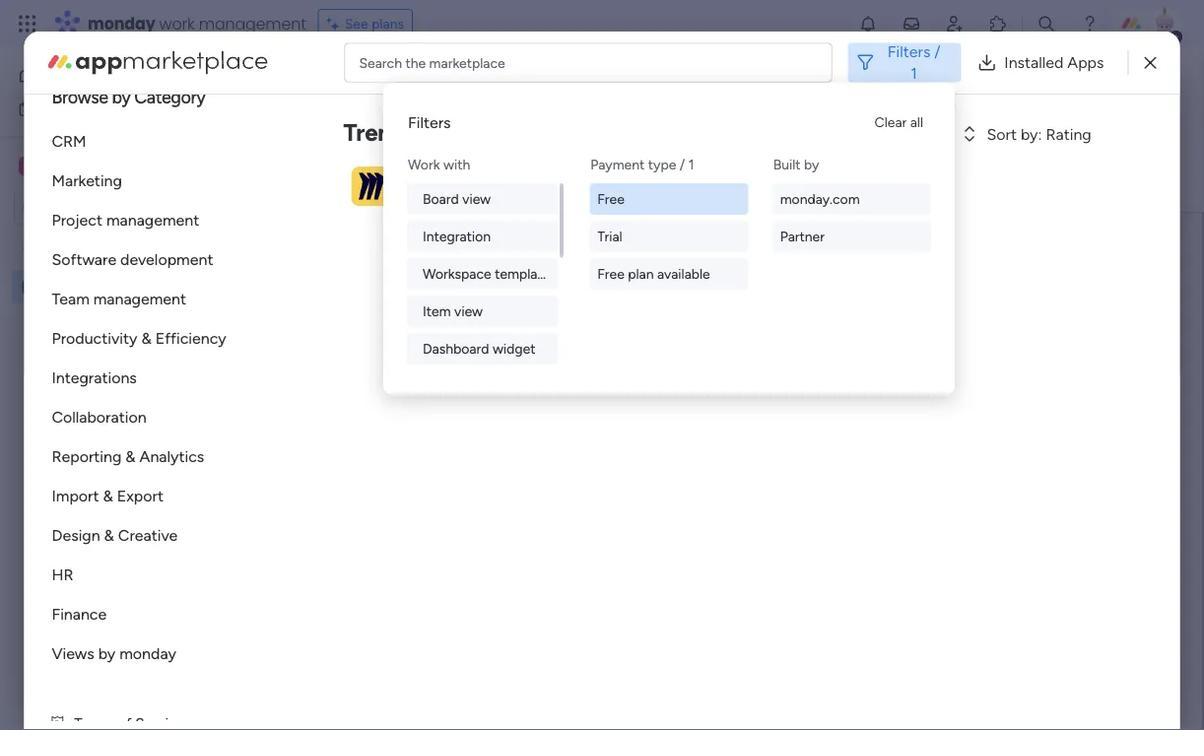 Task type: locate. For each thing, give the bounding box(es) containing it.
participating
[[562, 308, 650, 327]]

collaboration
[[480, 226, 561, 243]]

bring
[[407, 226, 439, 243]]

1 vertical spatial board
[[77, 245, 113, 262]]

all
[[911, 114, 924, 131]]

monday.com down integration
[[428, 246, 508, 263]]

autopilot image
[[1002, 113, 1019, 138]]

1 horizontal spatial board
[[423, 191, 459, 208]]

1 vertical spatial being
[[141, 278, 175, 295]]

apps marketplace image
[[48, 51, 268, 74]]

for inside bring visual collaboration to projects with miro for monday.com
[[407, 246, 424, 263]]

0 vertical spatial your
[[670, 328, 700, 346]]

1 vertical spatial /
[[1112, 74, 1118, 91]]

monday
[[88, 12, 155, 35], [120, 645, 176, 663]]

notifications image
[[859, 14, 878, 34]]

by for browse
[[112, 86, 131, 107]]

being inside "list box"
[[141, 278, 175, 295]]

workspace
[[84, 157, 162, 175]]

0 horizontal spatial you
[[509, 308, 535, 327]]

employee up table
[[300, 66, 416, 99]]

survey left show board description icon
[[556, 66, 635, 99]]

design & creative
[[52, 526, 178, 545]]

work right my
[[66, 101, 96, 117]]

/ inside invite / 1 button
[[1112, 74, 1118, 91]]

on
[[810, 387, 828, 405]]

form inside edit form button
[[335, 170, 364, 187]]

main workspace
[[45, 157, 162, 175]]

board right first
[[77, 245, 113, 262]]

1 horizontal spatial to
[[654, 387, 669, 405]]

a
[[710, 387, 718, 405]]

& for import
[[103, 487, 113, 506]]

/ inside filters / 1
[[935, 42, 941, 61]]

employee down software
[[46, 278, 107, 295]]

you right that
[[971, 308, 997, 327]]

& up the "export"
[[126, 448, 136, 466]]

1 horizontal spatial work
[[159, 12, 195, 35]]

1
[[911, 64, 918, 83], [1121, 74, 1127, 91], [689, 156, 695, 173]]

free left 'plan'
[[598, 266, 625, 282]]

by right built on the top right of page
[[805, 156, 820, 173]]

well- up the add view icon
[[422, 66, 482, 99]]

free inside free plan available button
[[598, 266, 625, 282]]

help image
[[1080, 14, 1100, 34]]

projects
[[581, 226, 632, 243]]

at
[[895, 387, 908, 405]]

to left 'projects'
[[564, 226, 577, 243]]

1 vertical spatial filters
[[408, 113, 451, 132]]

2 horizontal spatial you
[[971, 308, 997, 327]]

survey down development
[[179, 278, 219, 295]]

form down participating
[[591, 328, 624, 346]]

0 vertical spatial well-
[[422, 66, 482, 99]]

for down bring
[[407, 246, 424, 263]]

&
[[141, 329, 152, 348], [126, 448, 136, 466], [103, 487, 113, 506], [104, 526, 114, 545]]

add view image
[[450, 119, 458, 133]]

using
[[628, 328, 666, 346]]

work
[[408, 156, 440, 173]]

0 horizontal spatial form
[[335, 170, 364, 187]]

by for powered
[[461, 169, 479, 188]]

0 vertical spatial board
[[423, 191, 459, 208]]

better down wellness
[[834, 406, 877, 425]]

miro down free button
[[665, 226, 693, 243]]

1 right invite
[[1121, 74, 1127, 91]]

integrations
[[52, 369, 137, 387]]

view inside 'button'
[[463, 191, 491, 208]]

2 horizontal spatial /
[[1112, 74, 1118, 91]]

team management
[[52, 290, 186, 309]]

for up question on the left of the page
[[539, 308, 559, 327]]

employee well-being survey inside "list box"
[[46, 278, 219, 295]]

0 vertical spatial monday.com
[[780, 191, 860, 208]]

you up out
[[509, 308, 535, 327]]

clear all button
[[867, 106, 932, 138]]

your right using
[[670, 328, 700, 346]]

board inside 'button'
[[423, 191, 459, 208]]

0 horizontal spatial employee
[[46, 278, 107, 295]]

with right the 'work'
[[444, 156, 471, 173]]

to
[[564, 226, 577, 243], [654, 387, 669, 405], [815, 406, 830, 425]]

0 vertical spatial with
[[444, 156, 471, 173]]

management for project management
[[106, 211, 199, 230]]

& right design
[[104, 526, 114, 545]]

employee well-being survey down software development at top left
[[46, 278, 219, 295]]

miro
[[407, 170, 441, 192], [426, 199, 453, 215], [665, 226, 693, 243]]

4.6 (9)
[[423, 274, 464, 290]]

0 vertical spatial view
[[463, 191, 491, 208]]

that
[[939, 308, 967, 327]]

2 vertical spatial miro
[[665, 226, 693, 243]]

sort by: rating
[[987, 125, 1092, 143]]

being down development
[[141, 278, 175, 295]]

table button
[[299, 110, 377, 142]]

edit form button
[[299, 163, 372, 195]]

monday up home button
[[88, 12, 155, 35]]

& for reporting
[[126, 448, 136, 466]]

employee inside "list box"
[[46, 278, 107, 295]]

to down the on on the bottom right of the page
[[815, 406, 830, 425]]

2 horizontal spatial employee
[[464, 261, 620, 305]]

employee wellbeing survey
[[464, 261, 903, 305]]

miro up the by miro
[[407, 170, 441, 192]]

form
[[391, 118, 423, 135]]

free inside free button
[[598, 191, 625, 208]]

the up the if
[[564, 328, 587, 346]]

name
[[704, 328, 743, 346]]

1 vertical spatial free
[[598, 266, 625, 282]]

select product image
[[18, 14, 37, 34]]

available
[[658, 266, 710, 282]]

1 inside invite / 1 button
[[1121, 74, 1127, 91]]

view for item view
[[455, 303, 483, 320]]

view for board view
[[463, 191, 491, 208]]

work for monday
[[159, 12, 195, 35]]

design
[[52, 526, 100, 545]]

by miro
[[407, 199, 453, 215]]

dashboard widget button
[[407, 333, 558, 365]]

the right 'anonymous'
[[970, 328, 993, 346]]

& for design
[[104, 526, 114, 545]]

1 vertical spatial miro
[[426, 199, 453, 215]]

1 right type
[[689, 156, 695, 173]]

this up work with
[[444, 118, 483, 146]]

& for productivity
[[141, 329, 152, 348]]

the right the search
[[406, 54, 426, 71]]

1 vertical spatial employee well-being survey
[[46, 278, 219, 295]]

1 horizontal spatial /
[[935, 42, 941, 61]]

survey!
[[842, 308, 892, 327]]

0 vertical spatial /
[[935, 42, 941, 61]]

monday right views
[[120, 645, 176, 663]]

1 horizontal spatial form
[[591, 328, 624, 346]]

free for free
[[598, 191, 625, 208]]

views
[[52, 645, 94, 663]]

1 vertical spatial management
[[106, 211, 199, 230]]

0 horizontal spatial being
[[141, 278, 175, 295]]

& left the "export"
[[103, 487, 113, 506]]

trial
[[598, 228, 623, 245]]

clear all
[[875, 114, 924, 131]]

ruby anderson image
[[1149, 8, 1181, 39]]

reporting
[[52, 448, 122, 466]]

reporting & analytics
[[52, 448, 204, 466]]

list box containing first board
[[0, 233, 251, 570]]

0 vertical spatial survey
[[556, 66, 635, 99]]

form right edit
[[335, 170, 364, 187]]

workforms logo image
[[487, 163, 598, 195]]

monday.com up partner
[[780, 191, 860, 208]]

hope
[[614, 387, 650, 405]]

edit
[[307, 170, 331, 187]]

1 vertical spatial well-
[[111, 278, 141, 295]]

1 up all
[[911, 64, 918, 83]]

0 horizontal spatial employee well-being survey
[[46, 278, 219, 295]]

miro right by
[[426, 199, 453, 215]]

integrate
[[822, 118, 878, 135]]

1 horizontal spatial being
[[482, 66, 550, 99]]

by right browse
[[112, 86, 131, 107]]

2 vertical spatial to
[[815, 406, 830, 425]]

2 horizontal spatial 1
[[1121, 74, 1127, 91]]

board view button
[[407, 183, 558, 215]]

marketing
[[52, 172, 122, 190]]

0 vertical spatial this
[[444, 118, 483, 146]]

dapulse x slim image
[[1145, 51, 1157, 74]]

development
[[120, 250, 213, 269]]

1 horizontal spatial your
[[670, 328, 700, 346]]

employee
[[700, 308, 768, 327]]

workspace template button
[[407, 258, 558, 290]]

to left the have
[[654, 387, 669, 405]]

filters
[[888, 42, 931, 61], [408, 113, 451, 132]]

work up apps marketplace image
[[159, 12, 195, 35]]

show board description image
[[648, 73, 672, 93]]

1 vertical spatial your
[[624, 406, 654, 425]]

activity button
[[937, 67, 1030, 99]]

0 vertical spatial to
[[564, 226, 577, 243]]

monday.com button
[[773, 183, 932, 215]]

1 vertical spatial monday.com
[[428, 246, 508, 263]]

dashboard
[[423, 341, 489, 357]]

to inside bring visual collaboration to projects with miro for monday.com
[[564, 226, 577, 243]]

form
[[335, 170, 364, 187], [591, 328, 624, 346]]

installed
[[1005, 53, 1064, 72]]

view up the integration button
[[463, 191, 491, 208]]

0 horizontal spatial monday.com
[[428, 246, 508, 263]]

miro inside bring visual collaboration to projects with miro for monday.com
[[665, 226, 693, 243]]

0 vertical spatial form
[[335, 170, 364, 187]]

23.6k
[[492, 274, 526, 290]]

creative
[[118, 526, 178, 545]]

views by monday
[[52, 645, 176, 663]]

1 horizontal spatial filters
[[888, 42, 931, 61]]

0 horizontal spatial the
[[406, 54, 426, 71]]

0 vertical spatial filters
[[888, 42, 931, 61]]

project
[[52, 211, 103, 230]]

well- down software development at top left
[[111, 278, 141, 295]]

terms of use image
[[52, 713, 66, 730]]

by for views
[[98, 645, 116, 663]]

first
[[46, 245, 73, 262]]

0 horizontal spatial /
[[680, 156, 685, 173]]

0 horizontal spatial this
[[444, 118, 483, 146]]

option
[[0, 236, 251, 240]]

0 horizontal spatial filters
[[408, 113, 451, 132]]

by up 'board view'
[[461, 169, 479, 188]]

fill
[[493, 328, 509, 346]]

with right trial at the top of page
[[635, 226, 662, 243]]

employee well-being survey up the add view icon
[[300, 66, 635, 99]]

1 horizontal spatial survey
[[556, 66, 635, 99]]

work inside my work button
[[66, 101, 96, 117]]

1 vertical spatial with
[[635, 226, 662, 243]]

0 horizontal spatial 1
[[689, 156, 695, 173]]

1 horizontal spatial monday.com
[[780, 191, 860, 208]]

1 vertical spatial form
[[591, 328, 624, 346]]

& left efficiency
[[141, 329, 152, 348]]

filters inside filters / 1
[[888, 42, 931, 61]]

1 horizontal spatial this
[[670, 308, 696, 327]]

free down editor's
[[598, 191, 625, 208]]

Employee well-being survey field
[[295, 66, 640, 99]]

employee
[[300, 66, 416, 99], [464, 261, 620, 305], [46, 278, 107, 295]]

for up the if
[[540, 328, 560, 346]]

you right the if
[[573, 347, 599, 366]]

1 horizontal spatial well-
[[422, 66, 482, 99]]

template
[[495, 266, 550, 282]]

well-
[[422, 66, 482, 99], [111, 278, 141, 295]]

organization
[[464, 406, 550, 425]]

list box
[[0, 233, 251, 570]]

your down hope
[[624, 406, 654, 425]]

question
[[495, 347, 556, 366]]

1 horizontal spatial with
[[635, 226, 662, 243]]

by for built
[[805, 156, 820, 173]]

for down that
[[946, 328, 966, 346]]

2 vertical spatial /
[[680, 156, 685, 173]]

we
[[590, 387, 610, 405]]

this right in
[[670, 308, 696, 327]]

browse
[[52, 86, 108, 107]]

1 horizontal spatial better
[[834, 406, 877, 425]]

2 vertical spatial management
[[93, 290, 186, 309]]

editor's
[[603, 173, 650, 190]]

0 vertical spatial work
[[159, 12, 195, 35]]

0 horizontal spatial survey
[[179, 278, 219, 295]]

0 horizontal spatial work
[[66, 101, 96, 117]]

1 inside filters / 1
[[911, 64, 918, 83]]

1 vertical spatial view
[[455, 303, 483, 320]]

filters for filters / 1
[[888, 42, 931, 61]]

with these result, we hope to have a better pulse on wellness at our organization and bring your relevant programming to better support you.
[[464, 387, 969, 425]]

for
[[407, 246, 424, 263], [539, 308, 559, 327], [540, 328, 560, 346], [946, 328, 966, 346]]

1 free from the top
[[598, 191, 625, 208]]

monday.com inside button
[[780, 191, 860, 208]]

0 vertical spatial better
[[722, 387, 765, 405]]

1 vertical spatial this
[[670, 308, 696, 327]]

board down powered by
[[423, 191, 459, 208]]

/
[[935, 42, 941, 61], [1112, 74, 1118, 91], [680, 156, 685, 173]]

view up the can
[[455, 303, 483, 320]]

work for my
[[66, 101, 96, 117]]

my work button
[[12, 93, 212, 125]]

dashboard widget
[[423, 341, 536, 357]]

by right views
[[98, 645, 116, 663]]

1 vertical spatial monday
[[120, 645, 176, 663]]

0 vertical spatial employee well-being survey
[[300, 66, 635, 99]]

0 horizontal spatial to
[[564, 226, 577, 243]]

1 horizontal spatial employee
[[300, 66, 416, 99]]

with inside bring visual collaboration to projects with miro for monday.com
[[635, 226, 662, 243]]

0 vertical spatial free
[[598, 191, 625, 208]]

payment type / 1
[[591, 156, 695, 173]]

better up programming
[[722, 387, 765, 405]]

first board
[[46, 245, 113, 262]]

filters for filters
[[408, 113, 451, 132]]

view inside button
[[455, 303, 483, 320]]

1 vertical spatial work
[[66, 101, 96, 117]]

employee down 'collaboration'
[[464, 261, 620, 305]]

being up the week
[[482, 66, 550, 99]]

0 horizontal spatial your
[[624, 406, 654, 425]]

1 horizontal spatial 1
[[911, 64, 918, 83]]

home
[[45, 67, 83, 83]]

first
[[464, 347, 491, 366]]

invite / 1 button
[[1038, 67, 1136, 99]]

trending this week
[[344, 118, 546, 146]]

in
[[654, 308, 666, 327]]

2 free from the top
[[598, 266, 625, 282]]



Task type: describe. For each thing, give the bounding box(es) containing it.
productivity & efficiency
[[52, 329, 226, 348]]

see
[[345, 15, 368, 32]]

simply
[[765, 328, 810, 346]]

public board image
[[21, 278, 39, 296]]

/ for invite
[[1112, 74, 1118, 91]]

home button
[[12, 59, 212, 91]]

pulse
[[769, 387, 806, 405]]

sort by: rating button
[[926, 118, 1133, 150]]

workspace image
[[19, 155, 38, 177]]

1 horizontal spatial the
[[564, 328, 587, 346]]

sort
[[987, 125, 1017, 143]]

workspace template
[[423, 266, 550, 282]]

0 vertical spatial miro
[[407, 170, 441, 192]]

if
[[560, 347, 569, 366]]

automate
[[1027, 118, 1089, 135]]

work with
[[408, 156, 471, 173]]

installed apps
[[1005, 53, 1105, 72]]

14. Anything you want to add? text field
[[463, 474, 991, 598]]

survey
[[795, 261, 903, 305]]

write
[[814, 328, 849, 346]]

workspace
[[423, 266, 492, 282]]

can
[[464, 328, 489, 346]]

activity
[[945, 74, 993, 91]]

type
[[648, 156, 677, 173]]

app logo image
[[351, 166, 391, 206]]

thank you for participating in this employee wellbeing survey! know that you can fill out for the form using your name or simply write 'anonymous' for the first question if you prefer.
[[464, 308, 997, 366]]

management for team management
[[93, 290, 186, 309]]

edit form
[[307, 170, 364, 187]]

0 horizontal spatial with
[[444, 156, 471, 173]]

free for free plan available
[[598, 266, 625, 282]]

search
[[359, 54, 402, 71]]

4.6
[[423, 274, 443, 290]]

crm
[[52, 132, 86, 151]]

your inside thank you for participating in this employee wellbeing survey! know that you can fill out for the form using your name or simply write 'anonymous' for the first question if you prefer.
[[670, 328, 700, 346]]

programming
[[718, 406, 811, 425]]

installed apps button
[[962, 43, 1120, 82]]

plan
[[628, 266, 654, 282]]

software
[[52, 250, 116, 269]]

0 vertical spatial management
[[199, 12, 306, 35]]

built
[[774, 156, 801, 173]]

invite members image
[[945, 14, 965, 34]]

or
[[747, 328, 761, 346]]

1 for invite
[[1121, 74, 1127, 91]]

filters / 1 button
[[848, 41, 962, 84]]

import & export
[[52, 487, 164, 506]]

built by
[[774, 156, 820, 173]]

marketplace
[[429, 54, 505, 71]]

1 vertical spatial survey
[[179, 278, 219, 295]]

/ for filters
[[935, 42, 941, 61]]

you.
[[940, 406, 969, 425]]

your inside with these result, we hope to have a better pulse on wellness at our organization and bring your relevant programming to better support you.
[[624, 406, 654, 425]]

result,
[[544, 387, 586, 405]]

analytics
[[140, 448, 204, 466]]

workspace selection element
[[19, 154, 165, 178]]

integration
[[423, 228, 491, 245]]

'anonymous'
[[853, 328, 942, 346]]

browse by category
[[52, 86, 205, 107]]

0 vertical spatial monday
[[88, 12, 155, 35]]

0 horizontal spatial better
[[722, 387, 765, 405]]

employee inside form form
[[464, 261, 620, 305]]

0 horizontal spatial board
[[77, 245, 113, 262]]

Search in workspace field
[[41, 197, 165, 220]]

export
[[117, 487, 164, 506]]

1 horizontal spatial you
[[573, 347, 599, 366]]

free button
[[590, 183, 749, 215]]

week
[[489, 118, 546, 146]]

see plans
[[345, 15, 404, 32]]

collaboration
[[52, 408, 147, 427]]

my
[[43, 101, 62, 117]]

form inside thank you for participating in this employee wellbeing survey! know that you can fill out for the form using your name or simply write 'anonymous' for the first question if you prefer.
[[591, 328, 624, 346]]

by:
[[1021, 125, 1043, 143]]

productivity
[[52, 329, 138, 348]]

team
[[52, 290, 90, 309]]

this inside thank you for participating in this employee wellbeing survey! know that you can fill out for the form using your name or simply write 'anonymous' for the first question if you prefer.
[[670, 308, 696, 327]]

see plans button
[[318, 9, 413, 38]]

partner button
[[773, 221, 932, 252]]

support
[[881, 406, 936, 425]]

inbox image
[[902, 14, 922, 34]]

2 horizontal spatial to
[[815, 406, 830, 425]]

add to favorites image
[[682, 72, 702, 92]]

visual
[[442, 226, 477, 243]]

main
[[45, 157, 80, 175]]

prefer.
[[603, 347, 648, 366]]

0 vertical spatial being
[[482, 66, 550, 99]]

apps image
[[989, 14, 1008, 34]]

1 vertical spatial better
[[834, 406, 877, 425]]

bring visual collaboration to projects with miro for monday.com
[[407, 226, 693, 263]]

item
[[423, 303, 451, 320]]

rating
[[1046, 125, 1092, 143]]

out
[[513, 328, 536, 346]]

invite
[[1074, 74, 1109, 91]]

0 horizontal spatial well-
[[111, 278, 141, 295]]

integration button
[[407, 221, 558, 252]]

item view button
[[407, 296, 558, 327]]

form form
[[261, 213, 1203, 730]]

item view
[[423, 303, 483, 320]]

apps
[[1068, 53, 1105, 72]]

wellness
[[831, 387, 891, 405]]

search everything image
[[1037, 14, 1057, 34]]

finance
[[52, 605, 107, 624]]

these
[[501, 387, 540, 405]]

powered
[[396, 169, 458, 188]]

plans
[[372, 15, 404, 32]]

import
[[52, 487, 99, 506]]

monday.com inside bring visual collaboration to projects with miro for monday.com
[[428, 246, 508, 263]]

1 for filters
[[911, 64, 918, 83]]

software development
[[52, 250, 213, 269]]

2 horizontal spatial the
[[970, 328, 993, 346]]

1 vertical spatial to
[[654, 387, 669, 405]]

1 horizontal spatial employee well-being survey
[[300, 66, 635, 99]]

search the marketplace
[[359, 54, 505, 71]]



Task type: vqa. For each thing, say whether or not it's contained in the screenshot.
"hope"
yes



